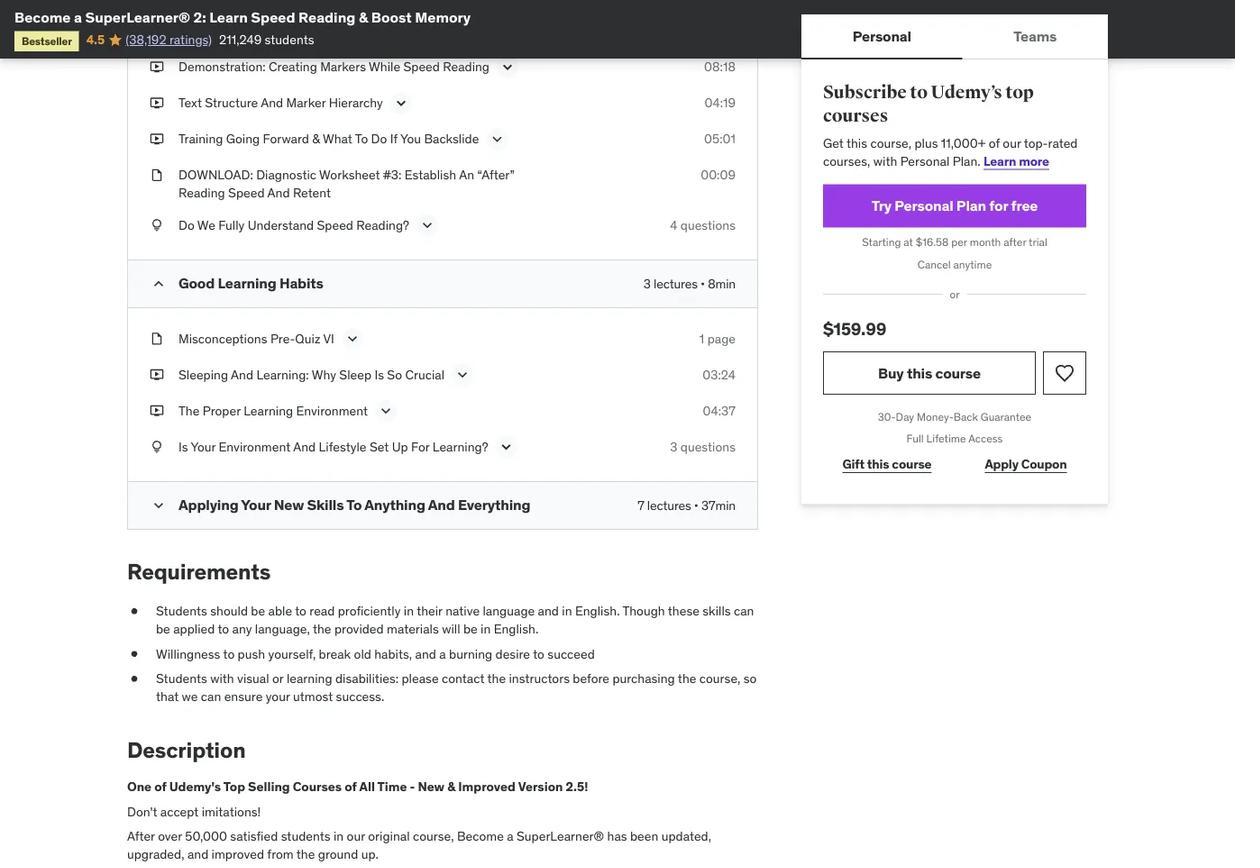 Task type: vqa. For each thing, say whether or not it's contained in the screenshot.
Digital Photography
no



Task type: describe. For each thing, give the bounding box(es) containing it.
backslide
[[424, 131, 479, 147]]

a inside one of udemy's top selling courses of all time - new & improved version 2.5! don't accept imitations! after over 50,000 satisfied students in our original course, become a superlearner® has been updated, upgraded, and improved from the ground up.
[[507, 829, 514, 845]]

wishlist image
[[1054, 362, 1076, 384]]

questions for 3 questions
[[681, 439, 736, 455]]

small image
[[150, 275, 168, 293]]

0 horizontal spatial do
[[179, 217, 195, 233]]

do we fully understand speed reading?
[[179, 217, 409, 233]]

demonstration: creating markers while speed reading
[[179, 59, 490, 75]]

willingness
[[156, 646, 220, 662]]

creating
[[269, 59, 317, 75]]

money-
[[917, 410, 954, 424]]

of down become a superlearner® 2: learn speed reading & boost memory
[[254, 27, 265, 43]]

can for skills
[[734, 604, 754, 620]]

to left push
[[223, 646, 235, 662]]

37min
[[702, 497, 736, 513]]

language
[[483, 604, 535, 620]]

your for applying
[[241, 496, 271, 514]]

course for buy this course
[[936, 364, 981, 382]]

top
[[1006, 82, 1034, 104]]

lectures for good learning habits
[[654, 275, 698, 292]]

habits,
[[375, 646, 412, 662]]

speed right while
[[404, 59, 440, 75]]

after
[[1004, 235, 1027, 249]]

requirements
[[127, 558, 271, 585]]

personal inside get this course, plus 11,000+ of our top-rated courses, with personal plan.
[[901, 153, 950, 169]]

show lecture description image for demonstration: creating markers while speed reading
[[499, 58, 517, 76]]

in inside one of udemy's top selling courses of all time - new & improved version 2.5! don't accept imitations! after over 50,000 satisfied students in our original course, become a superlearner® has been updated, upgraded, and improved from the ground up.
[[334, 829, 344, 845]]

yourself,
[[268, 646, 316, 662]]

speed down retent
[[317, 217, 354, 233]]

1 horizontal spatial a
[[440, 646, 446, 662]]

4.5
[[86, 31, 105, 48]]

good learning habits
[[179, 274, 324, 292]]

xsmall image for the
[[150, 402, 164, 420]]

text
[[179, 95, 202, 111]]

is your environment and lifestyle set up for learning?
[[179, 439, 489, 455]]

learn more link
[[984, 153, 1050, 169]]

reading?
[[357, 217, 409, 233]]

of right one
[[154, 779, 167, 795]]

0 vertical spatial english.
[[575, 604, 620, 620]]

to down should
[[218, 621, 229, 637]]

our inside one of udemy's top selling courses of all time - new & improved version 2.5! don't accept imitations! after over 50,000 satisfied students in our original course, become a superlearner® has been updated, upgraded, and improved from the ground up.
[[347, 829, 365, 845]]

what
[[323, 131, 353, 147]]

fully
[[218, 217, 245, 233]]

can for we
[[201, 689, 221, 705]]

habits
[[280, 274, 324, 292]]

skills
[[307, 496, 344, 514]]

00:09
[[701, 167, 736, 183]]

0 vertical spatial or
[[950, 287, 960, 301]]

success.
[[336, 689, 384, 705]]

show lecture description image for text structure and marker hierarchy
[[392, 94, 410, 112]]

0 vertical spatial superlearner®
[[85, 8, 190, 26]]

1 horizontal spatial environment
[[296, 403, 368, 419]]

description
[[127, 737, 246, 764]]

though
[[623, 604, 665, 620]]

anything
[[365, 496, 426, 514]]

one
[[127, 779, 152, 795]]

0 vertical spatial is
[[375, 366, 384, 383]]

training going forward & what to do if you backslide
[[179, 131, 479, 147]]

to up instructors in the left of the page
[[533, 646, 545, 662]]

trial
[[1029, 235, 1048, 249]]

students inside one of udemy's top selling courses of all time - new & improved version 2.5! don't accept imitations! after over 50,000 satisfied students in our original course, become a superlearner® has been updated, upgraded, and improved from the ground up.
[[281, 829, 331, 845]]

so
[[744, 671, 757, 687]]

all
[[359, 779, 375, 795]]

vi
[[323, 330, 334, 347]]

1 vertical spatial environment
[[219, 439, 291, 455]]

will
[[442, 621, 460, 637]]

course, inside get this course, plus 11,000+ of our top-rated courses, with personal plan.
[[871, 135, 912, 151]]

$16.58
[[916, 235, 949, 249]]

apply
[[985, 456, 1019, 473]]

rated
[[1049, 135, 1078, 151]]

you
[[400, 131, 421, 147]]

show lecture description image for the proper learning environment
[[377, 402, 395, 420]]

8min
[[708, 275, 736, 292]]

superlearner® inside one of udemy's top selling courses of all time - new & improved version 2.5! don't accept imitations! after over 50,000 satisfied students in our original course, become a superlearner® has been updated, upgraded, and improved from the ground up.
[[517, 829, 604, 845]]

top
[[224, 779, 245, 795]]

become inside one of udemy's top selling courses of all time - new & improved version 2.5! don't accept imitations! after over 50,000 satisfied students in our original course, become a superlearner® has been updated, upgraded, and improved from the ground up.
[[457, 829, 504, 845]]

learning:
[[257, 366, 309, 383]]

speed up a discussion of marker density in the top of the page
[[251, 8, 295, 26]]

full
[[907, 432, 924, 446]]

1 vertical spatial english.
[[494, 621, 539, 637]]

08:18
[[705, 59, 736, 75]]

desire
[[496, 646, 530, 662]]

xsmall image for is
[[150, 438, 164, 456]]

0 horizontal spatial be
[[156, 621, 170, 637]]

skills
[[703, 604, 731, 620]]

courses
[[824, 105, 889, 127]]

211,249
[[219, 31, 262, 48]]

and inside students should be able to read proficiently in their native language and in english. though these skills can be applied to any language, the provided materials will be in english.
[[538, 604, 559, 620]]

set
[[370, 439, 389, 455]]

free
[[1012, 197, 1038, 215]]

of inside get this course, plus 11,000+ of our top-rated courses, with personal plan.
[[989, 135, 1000, 151]]

2 vertical spatial personal
[[895, 197, 954, 215]]

we
[[197, 217, 215, 233]]

at
[[904, 235, 914, 249]]

to inside the subscribe to udemy's top courses
[[910, 82, 928, 104]]

show lecture description image for training going forward & what to do if you backslide
[[488, 130, 506, 148]]

time
[[378, 779, 407, 795]]

sleep
[[339, 366, 372, 383]]

apply coupon button
[[966, 447, 1087, 483]]

xsmall image up description
[[127, 671, 142, 688]]

course for gift this course
[[892, 456, 932, 473]]

the inside students should be able to read proficiently in their native language and in english. though these skills can be applied to any language, the provided materials will be in english.
[[313, 621, 332, 637]]

7
[[638, 497, 645, 513]]

0 horizontal spatial a
[[74, 8, 82, 26]]

in up succeed
[[562, 604, 572, 620]]

students for students should be able to read proficiently in their native language and in english. though these skills can be applied to any language, the provided materials will be in english.
[[156, 604, 207, 620]]

month
[[970, 235, 1002, 249]]

this for get
[[847, 135, 868, 151]]

2.5!
[[566, 779, 588, 795]]

the inside one of udemy's top selling courses of all time - new & improved version 2.5! don't accept imitations! after over 50,000 satisfied students in our original course, become a superlearner® has been updated, upgraded, and improved from the ground up.
[[297, 847, 315, 863]]

text structure and marker hierarchy
[[179, 95, 383, 111]]

discussion
[[189, 27, 251, 43]]

download:
[[179, 167, 253, 183]]

to right the able
[[295, 604, 307, 620]]

your
[[266, 689, 290, 705]]

provided
[[335, 621, 384, 637]]

4 questions
[[670, 217, 736, 233]]

we
[[182, 689, 198, 705]]

1 horizontal spatial &
[[359, 8, 368, 26]]

and right anything
[[428, 496, 455, 514]]

xsmall image left a
[[150, 26, 164, 44]]

an
[[459, 167, 474, 183]]

visual
[[237, 671, 269, 687]]

show lecture description image for misconceptions pre-quiz vi
[[343, 330, 362, 348]]

one of udemy's top selling courses of all time - new & improved version 2.5! don't accept imitations! after over 50,000 satisfied students in our original course, become a superlearner® has been updated, upgraded, and improved from the ground up.
[[127, 779, 712, 863]]

coupon
[[1022, 456, 1068, 473]]

30-day money-back guarantee full lifetime access
[[878, 410, 1032, 446]]

language,
[[255, 621, 310, 637]]

marker for density
[[268, 27, 307, 43]]

udemy's
[[931, 82, 1003, 104]]

gift
[[843, 456, 865, 473]]

for
[[990, 197, 1009, 215]]

break
[[319, 646, 351, 662]]

ratings)
[[169, 31, 212, 48]]

why
[[312, 366, 336, 383]]

burning
[[449, 646, 493, 662]]

1 horizontal spatial do
[[371, 131, 387, 147]]

proper
[[203, 403, 241, 419]]

get this course, plus 11,000+ of our top-rated courses, with personal plan.
[[824, 135, 1078, 169]]

xsmall image left training
[[150, 130, 164, 148]]

1
[[700, 330, 705, 347]]

teams button
[[963, 14, 1109, 58]]

of left all
[[345, 779, 357, 795]]

subscribe to udemy's top courses
[[824, 82, 1034, 127]]

been
[[630, 829, 659, 845]]

this for buy
[[907, 364, 933, 382]]



Task type: locate. For each thing, give the bounding box(es) containing it.
and inside download: diagnostic worksheet #3: establish an "after" reading speed and retent
[[268, 185, 290, 201]]

this right buy
[[907, 364, 933, 382]]

the down desire on the left bottom of page
[[488, 671, 506, 687]]

xsmall image left willingness
[[127, 646, 142, 663]]

download: diagnostic worksheet #3: establish an "after" reading speed and retent
[[179, 167, 515, 201]]

utmost
[[293, 689, 333, 705]]

and left lifestyle
[[293, 439, 316, 455]]

or up your
[[272, 671, 284, 687]]

2 horizontal spatial a
[[507, 829, 514, 845]]

before
[[573, 671, 610, 687]]

top-
[[1024, 135, 1049, 151]]

0 vertical spatial and
[[538, 604, 559, 620]]

0 vertical spatial new
[[274, 496, 304, 514]]

willingness to push yourself, break old habits, and a burning desire to succeed
[[156, 646, 595, 662]]

this right gift
[[868, 456, 890, 473]]

do left we
[[179, 217, 195, 233]]

0 horizontal spatial learn
[[210, 8, 248, 26]]

1 horizontal spatial course
[[936, 364, 981, 382]]

0 vertical spatial lectures
[[654, 275, 698, 292]]

show lecture description image
[[454, 366, 472, 384]]

2 horizontal spatial course,
[[871, 135, 912, 151]]

xsmall image down requirements
[[127, 603, 142, 621]]

0 horizontal spatial course,
[[413, 829, 454, 845]]

show lecture description image for do we fully understand speed reading?
[[418, 216, 437, 234]]

students up creating
[[265, 31, 314, 48]]

1 vertical spatial become
[[457, 829, 504, 845]]

of
[[254, 27, 265, 43], [989, 135, 1000, 151], [154, 779, 167, 795], [345, 779, 357, 795]]

0 horizontal spatial course
[[892, 456, 932, 473]]

personal
[[853, 27, 912, 45], [901, 153, 950, 169], [895, 197, 954, 215]]

our up learn more link
[[1003, 135, 1022, 151]]

xsmall image up small image
[[150, 438, 164, 456]]

reading up density
[[299, 8, 356, 26]]

be down native on the bottom left of page
[[464, 621, 478, 637]]

2 horizontal spatial reading
[[443, 59, 490, 75]]

• left 37min
[[694, 497, 699, 513]]

lifetime
[[927, 432, 967, 446]]

speed
[[251, 8, 295, 26], [404, 59, 440, 75], [228, 185, 265, 201], [317, 217, 354, 233]]

1 vertical spatial new
[[418, 779, 445, 795]]

1 vertical spatial learn
[[984, 153, 1017, 169]]

1 horizontal spatial be
[[251, 604, 265, 620]]

1 questions from the top
[[681, 217, 736, 233]]

sleeping
[[179, 366, 228, 383]]

applying your new skills to anything and everything
[[179, 496, 531, 514]]

1 students from the top
[[156, 604, 207, 620]]

a
[[74, 8, 82, 26], [440, 646, 446, 662], [507, 829, 514, 845]]

be left applied
[[156, 621, 170, 637]]

5 xsmall image from the top
[[150, 438, 164, 456]]

instructors
[[509, 671, 570, 687]]

xsmall image down small icon
[[150, 330, 164, 348]]

0 horizontal spatial &
[[312, 131, 320, 147]]

so
[[387, 366, 402, 383]]

environment up is your environment and lifestyle set up for learning?
[[296, 403, 368, 419]]

new inside one of udemy's top selling courses of all time - new & improved version 2.5! don't accept imitations! after over 50,000 satisfied students in our original course, become a superlearner® has been updated, upgraded, and improved from the ground up.
[[418, 779, 445, 795]]

xsmall image left we
[[150, 216, 164, 234]]

xsmall image left the
[[150, 402, 164, 420]]

1 vertical spatial course
[[892, 456, 932, 473]]

students inside students with visual or learning disabilities: please contact the instructors before purchasing the course, so that we can ensure your utmost success.
[[156, 671, 207, 687]]

2 horizontal spatial &
[[448, 779, 456, 795]]

0 horizontal spatial environment
[[219, 439, 291, 455]]

the right 'from'
[[297, 847, 315, 863]]

apply coupon
[[985, 456, 1068, 473]]

1 horizontal spatial and
[[415, 646, 436, 662]]

lectures
[[654, 275, 698, 292], [648, 497, 692, 513]]

4
[[670, 217, 678, 233]]

0 horizontal spatial become
[[14, 8, 71, 26]]

improved
[[212, 847, 264, 863]]

students up applied
[[156, 604, 207, 620]]

0 vertical spatial to
[[355, 131, 368, 147]]

english.
[[575, 604, 620, 620], [494, 621, 539, 637]]

and down diagnostic
[[268, 185, 290, 201]]

is down the
[[179, 439, 188, 455]]

0 vertical spatial this
[[847, 135, 868, 151]]

0 vertical spatial learn
[[210, 8, 248, 26]]

0 vertical spatial environment
[[296, 403, 368, 419]]

0 vertical spatial reading
[[299, 8, 356, 26]]

cancel
[[918, 258, 951, 272]]

do
[[371, 131, 387, 147], [179, 217, 195, 233]]

2 vertical spatial &
[[448, 779, 456, 795]]

become up bestseller
[[14, 8, 71, 26]]

• for applying your new skills to anything and everything
[[694, 497, 699, 513]]

2 vertical spatial this
[[868, 456, 890, 473]]

personal down plus
[[901, 153, 950, 169]]

learn right plan.
[[984, 153, 1017, 169]]

students should be able to read proficiently in their native language and in english. though these skills can be applied to any language, the provided materials will be in english.
[[156, 604, 754, 637]]

1 vertical spatial &
[[312, 131, 320, 147]]

plan
[[957, 197, 987, 215]]

0 vertical spatial learning
[[218, 274, 277, 292]]

1 horizontal spatial superlearner®
[[517, 829, 604, 845]]

xsmall image
[[150, 26, 164, 44], [150, 94, 164, 112], [150, 130, 164, 148], [150, 216, 164, 234], [150, 366, 164, 384], [127, 603, 142, 621], [127, 646, 142, 663], [127, 671, 142, 688]]

1 vertical spatial course,
[[700, 671, 741, 687]]

0 vertical spatial a
[[74, 8, 82, 26]]

superlearner® down the 2.5!
[[517, 829, 604, 845]]

access
[[969, 432, 1003, 446]]

1 vertical spatial and
[[415, 646, 436, 662]]

reading inside download: diagnostic worksheet #3: establish an "after" reading speed and retent
[[179, 185, 225, 201]]

learning
[[218, 274, 277, 292], [244, 403, 293, 419]]

our
[[1003, 135, 1022, 151], [347, 829, 365, 845]]

environment down "the proper learning environment"
[[219, 439, 291, 455]]

lectures right '7'
[[648, 497, 692, 513]]

course down full
[[892, 456, 932, 473]]

applied
[[173, 621, 215, 637]]

1 vertical spatial students
[[281, 829, 331, 845]]

while
[[369, 59, 401, 75]]

environment
[[296, 403, 368, 419], [219, 439, 291, 455]]

show lecture description image for is your environment and lifestyle set up for learning?
[[498, 438, 516, 456]]

course, left so
[[700, 671, 741, 687]]

this inside button
[[907, 364, 933, 382]]

1 horizontal spatial learn
[[984, 153, 1017, 169]]

with inside students with visual or learning disabilities: please contact the instructors before purchasing the course, so that we can ensure your utmost success.
[[210, 671, 234, 687]]

new left skills
[[274, 496, 304, 514]]

forward
[[263, 131, 309, 147]]

2 vertical spatial a
[[507, 829, 514, 845]]

2 horizontal spatial and
[[538, 604, 559, 620]]

plan.
[[953, 153, 981, 169]]

our up up.
[[347, 829, 365, 845]]

0 vertical spatial do
[[371, 131, 387, 147]]

1 horizontal spatial become
[[457, 829, 504, 845]]

this for gift
[[868, 456, 890, 473]]

tab list containing personal
[[802, 14, 1109, 60]]

marker for hierarchy
[[286, 95, 326, 111]]

2 students from the top
[[156, 671, 207, 687]]

structure
[[205, 95, 258, 111]]

has
[[608, 829, 627, 845]]

tab list
[[802, 14, 1109, 60]]

marker up creating
[[268, 27, 307, 43]]

density
[[310, 27, 353, 43]]

1 vertical spatial your
[[241, 496, 271, 514]]

1 vertical spatial 3
[[670, 439, 678, 455]]

small image
[[150, 497, 168, 515]]

gift this course link
[[824, 447, 952, 483]]

1 vertical spatial our
[[347, 829, 365, 845]]

questions for 4 questions
[[681, 217, 736, 233]]

in up burning
[[481, 621, 491, 637]]

xsmall image for demonstration:
[[150, 58, 164, 76]]

your for is
[[191, 439, 216, 455]]

misconceptions
[[179, 330, 267, 347]]

course, left plus
[[871, 135, 912, 151]]

questions down 04:37
[[681, 439, 736, 455]]

the right purchasing
[[678, 671, 697, 687]]

xsmall image left "text"
[[150, 94, 164, 112]]

crucial
[[405, 366, 445, 383]]

"after"
[[478, 167, 515, 183]]

1 vertical spatial a
[[440, 646, 446, 662]]

read
[[310, 604, 335, 620]]

original
[[368, 829, 410, 845]]

personal button
[[802, 14, 963, 58]]

0 vertical spatial our
[[1003, 135, 1022, 151]]

the down the read
[[313, 621, 332, 637]]

new right -
[[418, 779, 445, 795]]

1 xsmall image from the top
[[150, 58, 164, 76]]

can inside students should be able to read proficiently in their native language and in english. though these skills can be applied to any language, the provided materials will be in english.
[[734, 604, 754, 620]]

• left 8min
[[701, 275, 705, 292]]

1 horizontal spatial is
[[375, 366, 384, 383]]

students inside students should be able to read proficiently in their native language and in english. though these skills can be applied to any language, the provided materials will be in english.
[[156, 604, 207, 620]]

your down the
[[191, 439, 216, 455]]

sleeping and learning: why sleep is so crucial
[[179, 366, 445, 383]]

become
[[14, 8, 71, 26], [457, 829, 504, 845]]

• for good learning habits
[[701, 275, 705, 292]]

reading down the memory
[[443, 59, 490, 75]]

questions
[[681, 217, 736, 233], [681, 439, 736, 455]]

learning down learning:
[[244, 403, 293, 419]]

personal up $16.58
[[895, 197, 954, 215]]

our inside get this course, plus 11,000+ of our top-rated courses, with personal plan.
[[1003, 135, 1022, 151]]

0 horizontal spatial 3
[[644, 275, 651, 292]]

and
[[261, 95, 283, 111], [268, 185, 290, 201], [231, 366, 254, 383], [293, 439, 316, 455], [428, 496, 455, 514]]

can inside students with visual or learning disabilities: please contact the instructors before purchasing the course, so that we can ensure your utmost success.
[[201, 689, 221, 705]]

try personal plan for free link
[[824, 184, 1087, 228]]

should
[[210, 604, 248, 620]]

1 vertical spatial marker
[[286, 95, 326, 111]]

0 horizontal spatial superlearner®
[[85, 8, 190, 26]]

1 horizontal spatial can
[[734, 604, 754, 620]]

0 vertical spatial course
[[936, 364, 981, 382]]

course, inside one of udemy's top selling courses of all time - new & improved version 2.5! don't accept imitations! after over 50,000 satisfied students in our original course, become a superlearner® has been updated, upgraded, and improved from the ground up.
[[413, 829, 454, 845]]

0 vertical spatial &
[[359, 8, 368, 26]]

learn more
[[984, 153, 1050, 169]]

and up forward
[[261, 95, 283, 111]]

can right skills
[[734, 604, 754, 620]]

learn up discussion
[[210, 8, 248, 26]]

do left if
[[371, 131, 387, 147]]

your right applying
[[241, 496, 271, 514]]

1 horizontal spatial •
[[701, 275, 705, 292]]

students for students with visual or learning disabilities: please contact the instructors before purchasing the course, so that we can ensure your utmost success.
[[156, 671, 207, 687]]

0 horizontal spatial and
[[188, 847, 209, 863]]

anytime
[[954, 258, 992, 272]]

and right language
[[538, 604, 559, 620]]

can right we
[[201, 689, 221, 705]]

to left udemy's
[[910, 82, 928, 104]]

0 horizontal spatial can
[[201, 689, 221, 705]]

course up back on the right top of page
[[936, 364, 981, 382]]

0 vertical spatial questions
[[681, 217, 736, 233]]

1 vertical spatial students
[[156, 671, 207, 687]]

1 horizontal spatial reading
[[299, 8, 356, 26]]

students with visual or learning disabilities: please contact the instructors before purchasing the course, so that we can ensure your utmost success.
[[156, 671, 757, 705]]

of up 'learn more' on the top of the page
[[989, 135, 1000, 151]]

0 horizontal spatial your
[[191, 439, 216, 455]]

#3:
[[383, 167, 402, 183]]

speed inside download: diagnostic worksheet #3: establish an "after" reading speed and retent
[[228, 185, 265, 201]]

questions right 4
[[681, 217, 736, 233]]

1 vertical spatial reading
[[443, 59, 490, 75]]

xsmall image for misconceptions
[[150, 330, 164, 348]]

04:19
[[705, 95, 736, 111]]

2 vertical spatial reading
[[179, 185, 225, 201]]

speed down download:
[[228, 185, 265, 201]]

xsmall image left sleeping
[[150, 366, 164, 384]]

or down anytime
[[950, 287, 960, 301]]

is left so
[[375, 366, 384, 383]]

05:01
[[705, 131, 736, 147]]

1 vertical spatial learning
[[244, 403, 293, 419]]

& inside one of udemy's top selling courses of all time - new & improved version 2.5! don't accept imitations! after over 50,000 satisfied students in our original course, become a superlearner® has been updated, upgraded, and improved from the ground up.
[[448, 779, 456, 795]]

1 vertical spatial do
[[179, 217, 195, 233]]

with inside get this course, plus 11,000+ of our top-rated courses, with personal plan.
[[874, 153, 898, 169]]

english. down language
[[494, 621, 539, 637]]

in up ground
[[334, 829, 344, 845]]

and down 50,000
[[188, 847, 209, 863]]

1 vertical spatial to
[[347, 496, 362, 514]]

able
[[268, 604, 292, 620]]

is
[[375, 366, 384, 383], [179, 439, 188, 455]]

0 horizontal spatial is
[[179, 439, 188, 455]]

or inside students with visual or learning disabilities: please contact the instructors before purchasing the course, so that we can ensure your utmost success.
[[272, 671, 284, 687]]

xsmall image down (38,192 at top left
[[150, 58, 164, 76]]

worksheet
[[319, 167, 380, 183]]

buy this course button
[[824, 352, 1036, 395]]

for
[[411, 439, 430, 455]]

don't
[[127, 804, 157, 820]]

new
[[274, 496, 304, 514], [418, 779, 445, 795]]

1 vertical spatial this
[[907, 364, 933, 382]]

students up we
[[156, 671, 207, 687]]

0 vertical spatial students
[[265, 31, 314, 48]]

native
[[446, 604, 480, 620]]

2 questions from the top
[[681, 439, 736, 455]]

reading down download:
[[179, 185, 225, 201]]

1 vertical spatial questions
[[681, 439, 736, 455]]

1 vertical spatial can
[[201, 689, 221, 705]]

& left what
[[312, 131, 320, 147]]

this inside get this course, plus 11,000+ of our top-rated courses, with personal plan.
[[847, 135, 868, 151]]

0 horizontal spatial with
[[210, 671, 234, 687]]

going
[[226, 131, 260, 147]]

become a superlearner® 2: learn speed reading & boost memory
[[14, 8, 471, 26]]

imitations!
[[202, 804, 261, 820]]

0 horizontal spatial our
[[347, 829, 365, 845]]

succeed
[[548, 646, 595, 662]]

4 xsmall image from the top
[[150, 402, 164, 420]]

students up 'from'
[[281, 829, 331, 845]]

2 xsmall image from the top
[[150, 166, 164, 184]]

memory
[[415, 8, 471, 26]]

course inside button
[[936, 364, 981, 382]]

0 horizontal spatial reading
[[179, 185, 225, 201]]

with up ensure
[[210, 671, 234, 687]]

1 vertical spatial superlearner®
[[517, 829, 604, 845]]

to right skills
[[347, 496, 362, 514]]

markers
[[320, 59, 366, 75]]

(38,192 ratings)
[[126, 31, 212, 48]]

1 horizontal spatial your
[[241, 496, 271, 514]]

& left the improved
[[448, 779, 456, 795]]

superlearner® up (38,192 at top left
[[85, 8, 190, 26]]

xsmall image
[[150, 58, 164, 76], [150, 166, 164, 184], [150, 330, 164, 348], [150, 402, 164, 420], [150, 438, 164, 456]]

become down the improved
[[457, 829, 504, 845]]

lectures left 8min
[[654, 275, 698, 292]]

this up courses,
[[847, 135, 868, 151]]

0 vertical spatial become
[[14, 8, 71, 26]]

show lecture description image
[[499, 58, 517, 76], [392, 94, 410, 112], [488, 130, 506, 148], [418, 216, 437, 234], [343, 330, 362, 348], [377, 402, 395, 420], [498, 438, 516, 456]]

personal up subscribe on the right
[[853, 27, 912, 45]]

04:37
[[703, 403, 736, 419]]

buy this course
[[879, 364, 981, 382]]

or
[[950, 287, 960, 301], [272, 671, 284, 687]]

contact
[[442, 671, 485, 687]]

starting at $16.58 per month after trial cancel anytime
[[862, 235, 1048, 272]]

& left boost
[[359, 8, 368, 26]]

learning right good
[[218, 274, 277, 292]]

english. left the though
[[575, 604, 620, 620]]

ground
[[318, 847, 358, 863]]

3 for 3 lectures • 8min
[[644, 275, 651, 292]]

3 xsmall image from the top
[[150, 330, 164, 348]]

and inside one of udemy's top selling courses of all time - new & improved version 2.5! don't accept imitations! after over 50,000 satisfied students in our original course, become a superlearner® has been updated, upgraded, and improved from the ground up.
[[188, 847, 209, 863]]

0 vertical spatial can
[[734, 604, 754, 620]]

0 horizontal spatial •
[[694, 497, 699, 513]]

udemy's
[[169, 779, 221, 795]]

2 horizontal spatial be
[[464, 621, 478, 637]]

1 vertical spatial •
[[694, 497, 699, 513]]

3 up 7 lectures • 37min
[[670, 439, 678, 455]]

course, inside students with visual or learning disabilities: please contact the instructors before purchasing the course, so that we can ensure your utmost success.
[[700, 671, 741, 687]]

1 horizontal spatial or
[[950, 287, 960, 301]]

1 horizontal spatial with
[[874, 153, 898, 169]]

1 vertical spatial is
[[179, 439, 188, 455]]

1 horizontal spatial new
[[418, 779, 445, 795]]

1 vertical spatial lectures
[[648, 497, 692, 513]]

quiz
[[295, 330, 320, 347]]

0 vertical spatial with
[[874, 153, 898, 169]]

in up the materials
[[404, 604, 414, 620]]

0 vertical spatial marker
[[268, 27, 307, 43]]

0 vertical spatial personal
[[853, 27, 912, 45]]

lectures for applying your new skills to anything and everything
[[648, 497, 692, 513]]

course, right original
[[413, 829, 454, 845]]

3 left 8min
[[644, 275, 651, 292]]

and down misconceptions pre-quiz vi
[[231, 366, 254, 383]]

0 horizontal spatial or
[[272, 671, 284, 687]]

xsmall image left download:
[[150, 166, 164, 184]]

marker down creating
[[286, 95, 326, 111]]

to right what
[[355, 131, 368, 147]]

day
[[896, 410, 915, 424]]

3 for 3 questions
[[670, 439, 678, 455]]

personal inside "button"
[[853, 27, 912, 45]]



